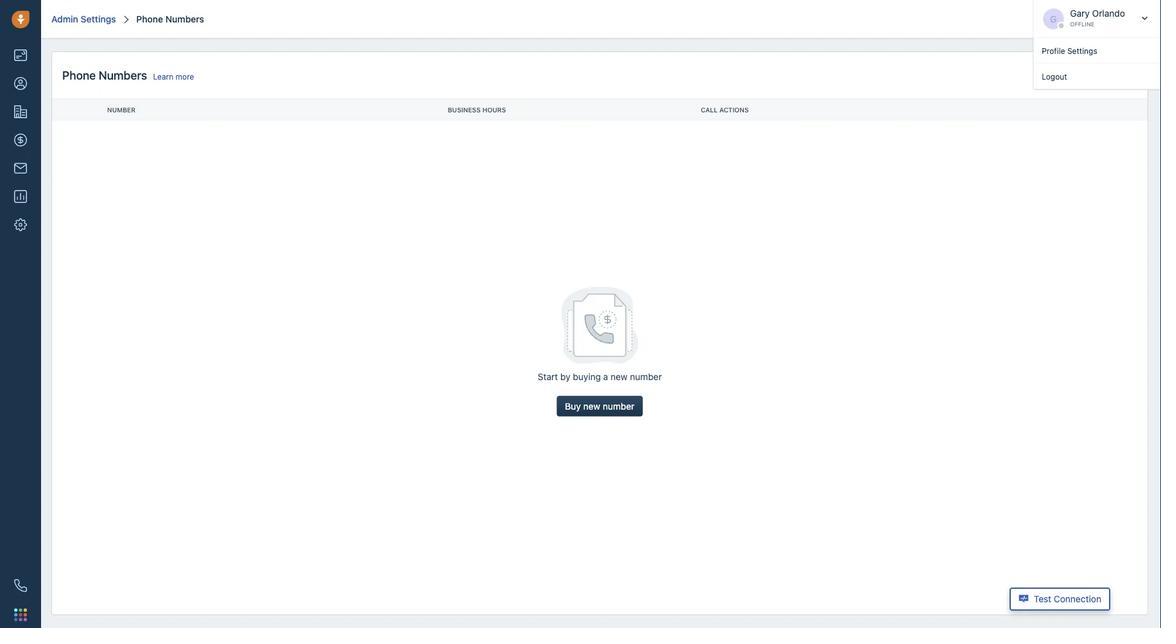 Task type: describe. For each thing, give the bounding box(es) containing it.
business hours
[[448, 106, 506, 113]]

phone numbers link
[[134, 13, 204, 24]]

hours
[[483, 106, 506, 113]]

admin
[[51, 13, 78, 24]]

phone for phone numbers learn more
[[62, 68, 96, 82]]

buying
[[573, 371, 601, 382]]

g
[[1051, 13, 1057, 24]]

manage numbers button
[[1035, 65, 1138, 85]]

connection
[[1054, 594, 1102, 604]]

orlando
[[1093, 8, 1126, 19]]

by
[[561, 371, 571, 382]]

start
[[538, 371, 558, 382]]

logout
[[1042, 72, 1068, 81]]

number
[[107, 106, 135, 113]]

gary orlando offline
[[1071, 8, 1126, 28]]

admin settings link
[[51, 13, 116, 24]]

manage numbers
[[1043, 70, 1117, 80]]

phone element
[[8, 573, 33, 598]]

phone for phone numbers
[[136, 13, 163, 24]]

test connection
[[1034, 594, 1102, 604]]

freshworks switcher image
[[14, 608, 27, 621]]

profile
[[1042, 46, 1066, 55]]

buy new number
[[565, 401, 635, 411]]

buy
[[565, 401, 581, 411]]

offline
[[1071, 21, 1095, 28]]

actions
[[720, 106, 749, 113]]

1 horizontal spatial new
[[611, 371, 628, 382]]

manage
[[1043, 70, 1076, 80]]

number inside button
[[603, 401, 635, 411]]



Task type: locate. For each thing, give the bounding box(es) containing it.
0 vertical spatial phone
[[136, 13, 163, 24]]

phone down admin settings link
[[62, 68, 96, 82]]

phone image
[[14, 579, 27, 592]]

numbers down profile settings
[[1079, 70, 1117, 80]]

1 vertical spatial number
[[603, 401, 635, 411]]

settings for profile settings
[[1068, 46, 1098, 55]]

profile settings
[[1042, 46, 1098, 55]]

phone
[[136, 13, 163, 24], [62, 68, 96, 82]]

1 vertical spatial new
[[584, 401, 601, 411]]

gary
[[1071, 8, 1090, 19]]

phone numbers
[[136, 13, 204, 24]]

0 horizontal spatial settings
[[81, 13, 116, 24]]

numbers for manage numbers
[[1079, 70, 1117, 80]]

new right buy
[[584, 401, 601, 411]]

start by buying a new number image
[[562, 287, 639, 364]]

0 horizontal spatial numbers
[[99, 68, 147, 82]]

a
[[604, 371, 608, 382]]

settings for admin settings
[[81, 13, 116, 24]]

number
[[630, 371, 662, 382], [603, 401, 635, 411]]

0 vertical spatial new
[[611, 371, 628, 382]]

number right a
[[630, 371, 662, 382]]

settings up manage numbers
[[1068, 46, 1098, 55]]

numbers inside "button"
[[1079, 70, 1117, 80]]

2 horizontal spatial numbers
[[1079, 70, 1117, 80]]

number down a
[[603, 401, 635, 411]]

phone numbers learn more
[[62, 68, 194, 82]]

test
[[1034, 594, 1052, 604]]

1 horizontal spatial settings
[[1068, 46, 1098, 55]]

0 vertical spatial settings
[[81, 13, 116, 24]]

numbers for phone numbers
[[166, 13, 204, 24]]

0 horizontal spatial phone
[[62, 68, 96, 82]]

1 horizontal spatial numbers
[[166, 13, 204, 24]]

1 horizontal spatial phone
[[136, 13, 163, 24]]

numbers
[[166, 13, 204, 24], [99, 68, 147, 82], [1079, 70, 1117, 80]]

settings
[[81, 13, 116, 24], [1068, 46, 1098, 55]]

buy new number button
[[557, 396, 643, 417]]

more
[[176, 72, 194, 81]]

logout link
[[1034, 64, 1162, 89]]

numbers up more
[[166, 13, 204, 24]]

call actions
[[701, 106, 749, 113]]

call
[[701, 106, 718, 113]]

0 horizontal spatial new
[[584, 401, 601, 411]]

admin settings
[[51, 13, 116, 24]]

1 vertical spatial settings
[[1068, 46, 1098, 55]]

settings right the admin
[[81, 13, 116, 24]]

learn
[[153, 72, 174, 81]]

numbers for phone numbers learn more
[[99, 68, 147, 82]]

new inside buy new number button
[[584, 401, 601, 411]]

phone up learn
[[136, 13, 163, 24]]

0 vertical spatial number
[[630, 371, 662, 382]]

new right a
[[611, 371, 628, 382]]

new
[[611, 371, 628, 382], [584, 401, 601, 411]]

1 vertical spatial phone
[[62, 68, 96, 82]]

numbers up number
[[99, 68, 147, 82]]

start by buying a new number
[[538, 371, 662, 382]]

learn more link
[[153, 72, 194, 81]]

business
[[448, 106, 481, 113]]



Task type: vqa. For each thing, say whether or not it's contained in the screenshot.
Phone Numbers Learn more's Phone
yes



